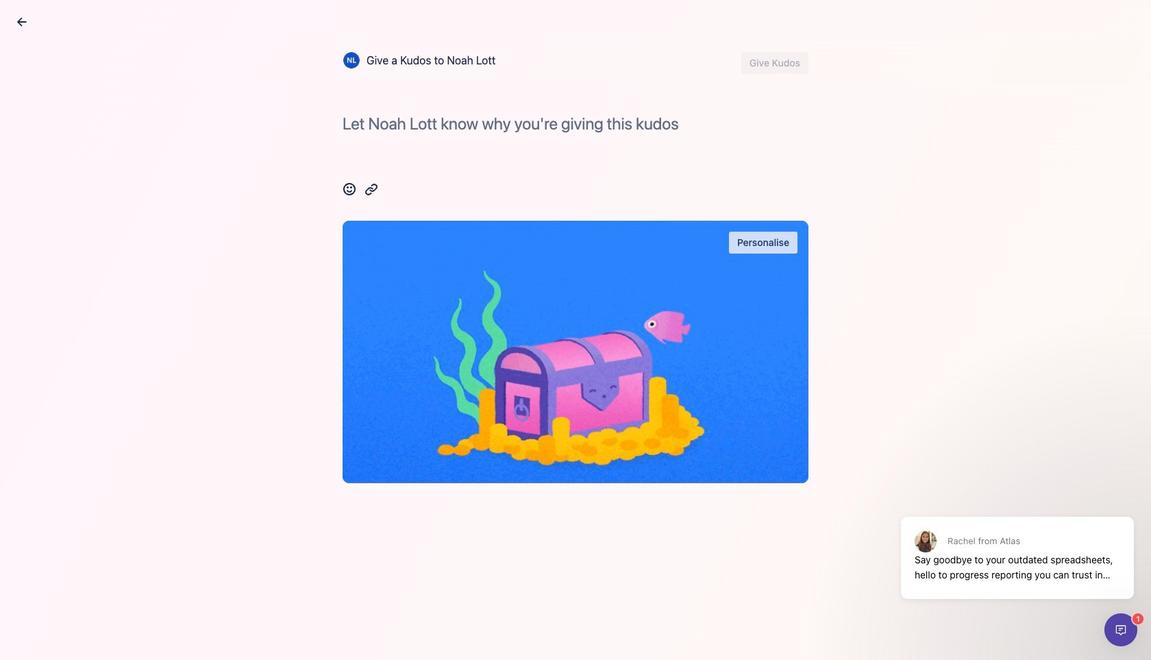 Task type: describe. For each thing, give the bounding box(es) containing it.
help image
[[1066, 11, 1082, 27]]



Task type: locate. For each thing, give the bounding box(es) containing it.
banner
[[0, 0, 1152, 38]]

close drawer image
[[14, 14, 30, 30]]

Search field
[[867, 8, 1004, 30]]

dialog
[[0, 0, 1152, 660], [895, 483, 1142, 610], [1105, 614, 1138, 647]]

None search field
[[867, 8, 1004, 30]]

top element
[[8, 0, 867, 38]]



Task type: vqa. For each thing, say whether or not it's contained in the screenshot.
Search projects field
no



